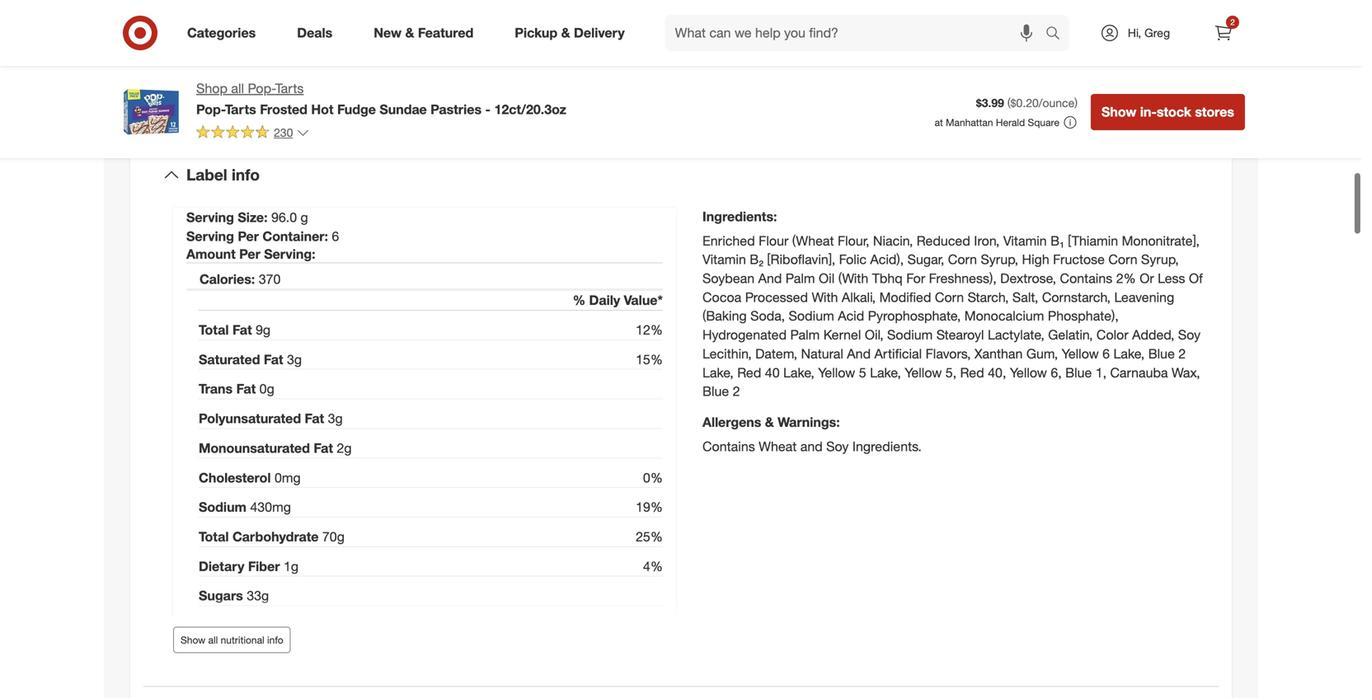 Task type: locate. For each thing, give the bounding box(es) containing it.
0 up the polyunsaturated fat 3 g
[[260, 381, 267, 397]]

0 vertical spatial info
[[232, 166, 260, 185]]

sundae
[[380, 101, 427, 117]]

color
[[1097, 327, 1129, 343]]

calories: 370
[[200, 271, 281, 287]]

1 horizontal spatial show
[[1102, 104, 1137, 120]]

1 horizontal spatial sodium
[[888, 327, 933, 343]]

show left in-
[[1102, 104, 1137, 120]]

wax,
[[1172, 365, 1201, 381]]

new
[[374, 25, 402, 41]]

pop- up frosted
[[248, 80, 275, 97]]

0 horizontal spatial 6
[[332, 228, 339, 245]]

ingredients.
[[853, 439, 922, 455]]

0 vertical spatial per
[[238, 228, 259, 245]]

1 vertical spatial vitamin
[[703, 252, 746, 268]]

1 vertical spatial mg
[[272, 500, 291, 516]]

acid),
[[871, 252, 904, 268]]

What can we help you find? suggestions appear below search field
[[665, 15, 1050, 51]]

6
[[332, 228, 339, 245], [1103, 346, 1110, 362]]

per up the amount per serving :
[[238, 228, 259, 245]]

5
[[859, 365, 867, 381]]

syrup, down mononitrate],
[[1142, 252, 1179, 268]]

tarts up frosted
[[275, 80, 304, 97]]

info right label
[[232, 166, 260, 185]]

soy
[[827, 439, 849, 455]]

yellow left 5,
[[905, 365, 942, 381]]

/ounce
[[1039, 96, 1075, 110]]

herald
[[996, 116, 1026, 129]]

g
[[301, 210, 308, 226], [263, 322, 271, 338], [294, 352, 302, 368], [267, 381, 275, 397], [335, 411, 343, 427], [344, 440, 352, 457], [337, 529, 345, 545], [291, 559, 299, 575], [262, 588, 269, 604]]

g for total carbohydrate 70 g
[[337, 529, 345, 545]]

cornstarch,
[[1043, 289, 1111, 305]]

1 horizontal spatial all
[[231, 80, 244, 97]]

pop-
[[248, 80, 275, 97], [196, 101, 225, 117]]

6,
[[1051, 365, 1062, 381]]

freshness),
[[929, 270, 997, 286]]

niacin,
[[874, 233, 914, 249]]

1 horizontal spatial blue
[[1066, 365, 1093, 381]]

0 horizontal spatial show
[[181, 634, 206, 647]]

mg up carbohydrate
[[272, 500, 291, 516]]

g for monounsaturated fat 2 g
[[344, 440, 352, 457]]

gum,
[[1027, 346, 1059, 362]]

palm down [riboflavin],
[[786, 270, 816, 286]]

square
[[1028, 116, 1060, 129]]

label info button
[[144, 149, 1219, 202]]

item
[[711, 46, 750, 69]]

tbhq
[[873, 270, 903, 286]]

230
[[274, 125, 293, 140]]

syrup,
[[981, 252, 1019, 268], [1142, 252, 1179, 268]]

high
[[1023, 252, 1050, 268]]

trans
[[199, 381, 233, 397]]

fat down the polyunsaturated fat 3 g
[[314, 440, 333, 457]]

total up saturated
[[199, 322, 229, 338]]

carbohydrate
[[233, 529, 319, 545]]

g for polyunsaturated fat 3 g
[[335, 411, 343, 427]]

total up dietary at left
[[199, 529, 229, 545]]

[thiamin
[[1069, 233, 1119, 249]]

1 total from the top
[[199, 322, 229, 338]]

0 horizontal spatial syrup,
[[981, 252, 1019, 268]]

fat for monounsaturated fat
[[314, 440, 333, 457]]

show in-stock stores
[[1102, 104, 1235, 120]]

per up calories: 370
[[239, 246, 261, 262]]

show for show in-stock stores
[[1102, 104, 1137, 120]]

0 vertical spatial total
[[199, 322, 229, 338]]

sodium down with
[[789, 308, 835, 324]]

1 horizontal spatial &
[[561, 25, 571, 41]]

1 horizontal spatial syrup,
[[1142, 252, 1179, 268]]

cholesterol
[[199, 470, 271, 486]]

vitamin up soybean
[[703, 252, 746, 268]]

sodium
[[199, 500, 247, 516]]

salt,
[[1013, 289, 1039, 305]]

modified
[[880, 289, 932, 305]]

corn up freshness),
[[949, 252, 978, 268]]

fat up polyunsaturated
[[236, 381, 256, 397]]

1 vertical spatial serving
[[186, 228, 234, 245]]

info right nutritional
[[267, 634, 284, 647]]

sodium down pyrophosphate,
[[888, 327, 933, 343]]

lake, down artificial
[[870, 365, 902, 381]]

1
[[284, 559, 291, 575]]

amount
[[186, 246, 236, 262]]

1 vertical spatial show
[[181, 634, 206, 647]]

1 vertical spatial total
[[199, 529, 229, 545]]

0 vertical spatial 0
[[260, 381, 267, 397]]

pop- down shop
[[196, 101, 225, 117]]

deals
[[297, 25, 333, 41]]

mg down monounsaturated fat 2 g at the left of the page
[[282, 470, 301, 486]]

red
[[738, 365, 762, 381], [961, 365, 985, 381]]

0 horizontal spatial 0
[[260, 381, 267, 397]]

oil
[[819, 270, 835, 286]]

25%
[[636, 529, 663, 545]]

1 horizontal spatial 6
[[1103, 346, 1110, 362]]

fat up monounsaturated fat 2 g at the left of the page
[[305, 411, 324, 427]]

yellow down natural
[[819, 365, 856, 381]]

0 vertical spatial all
[[231, 80, 244, 97]]

show left nutritional
[[181, 634, 206, 647]]

blue right '6,'
[[1066, 365, 1093, 381]]

2 red from the left
[[961, 365, 985, 381]]

0 horizontal spatial sodium
[[789, 308, 835, 324]]

1 vertical spatial and
[[847, 346, 871, 362]]

fat right saturated
[[264, 352, 283, 368]]

and down warnings:
[[801, 439, 823, 455]]

xanthan
[[975, 346, 1023, 362]]

all
[[231, 80, 244, 97], [208, 634, 218, 647]]

show for show all nutritional info
[[181, 634, 206, 647]]

corn up the 2%
[[1109, 252, 1138, 268]]

sugar,
[[908, 252, 945, 268]]

% daily value*
[[573, 293, 663, 309]]

dietary
[[199, 559, 245, 575]]

fat left 9
[[233, 322, 252, 338]]

33
[[247, 588, 262, 604]]

& inside allergens & warnings: contains wheat and soy ingredients.
[[765, 414, 774, 430]]

0 horizontal spatial tarts
[[225, 101, 256, 117]]

processed
[[746, 289, 808, 305]]

& right pickup
[[561, 25, 571, 41]]

& up wheat
[[765, 414, 774, 430]]

0 vertical spatial pop-
[[248, 80, 275, 97]]

2 total from the top
[[199, 529, 229, 545]]

0 vertical spatial show
[[1102, 104, 1137, 120]]

-
[[485, 101, 491, 117]]

1 horizontal spatial tarts
[[275, 80, 304, 97]]

per
[[238, 228, 259, 245], [239, 246, 261, 262]]

all inside button
[[208, 634, 218, 647]]

g inside serving size: 96.0 g serving per container: 6
[[301, 210, 308, 226]]

blue down added,
[[1149, 346, 1175, 362]]

fat for saturated fat
[[264, 352, 283, 368]]

3 up monounsaturated fat 2 g at the left of the page
[[328, 411, 335, 427]]

(wheat
[[793, 233, 834, 249]]

monounsaturated fat 2 g
[[199, 440, 352, 457]]

1 horizontal spatial 3
[[328, 411, 335, 427]]

cholesterol 0 mg
[[199, 470, 301, 486]]

deals link
[[283, 15, 353, 51]]

info inside show all nutritional info button
[[267, 634, 284, 647]]

red left 40 on the bottom right of the page
[[738, 365, 762, 381]]

2 horizontal spatial and
[[847, 346, 871, 362]]

1 horizontal spatial and
[[801, 439, 823, 455]]

0 horizontal spatial vitamin
[[703, 252, 746, 268]]

g for dietary fiber 1 g
[[291, 559, 299, 575]]

6 up 1,
[[1103, 346, 1110, 362]]

corn
[[949, 252, 978, 268], [1109, 252, 1138, 268], [935, 289, 964, 305]]

& for delivery
[[561, 25, 571, 41]]

0 horizontal spatial 3
[[287, 352, 294, 368]]

value*
[[624, 293, 663, 309]]

1 horizontal spatial pop-
[[248, 80, 275, 97]]

tarts up 230 link
[[225, 101, 256, 117]]

and up processed
[[759, 270, 782, 286]]

vitamin up high
[[1004, 233, 1047, 249]]

0 horizontal spatial red
[[738, 365, 762, 381]]

ingredients:
[[703, 208, 778, 224]]

show all nutritional info
[[181, 634, 284, 647]]

2 vertical spatial blue
[[703, 384, 729, 400]]

soda,
[[751, 308, 785, 324]]

70
[[322, 529, 337, 545]]

delivery
[[574, 25, 625, 41]]

0 horizontal spatial info
[[232, 166, 260, 185]]

fat for trans fat
[[236, 381, 256, 397]]

about this item
[[613, 46, 750, 69]]

6 right container:
[[332, 228, 339, 245]]

0 down monounsaturated fat 2 g at the left of the page
[[275, 470, 282, 486]]

3 for polyunsaturated fat
[[328, 411, 335, 427]]

vitamin
[[1004, 233, 1047, 249], [703, 252, 746, 268]]

0 vertical spatial 3
[[287, 352, 294, 368]]

5,
[[946, 365, 957, 381]]

iron,
[[975, 233, 1000, 249]]

0 vertical spatial vitamin
[[1004, 233, 1047, 249]]

red right 5,
[[961, 365, 985, 381]]

40,
[[988, 365, 1007, 381]]

fructose
[[1054, 252, 1105, 268]]

syrup, down iron,
[[981, 252, 1019, 268]]

serving size: 96.0 g serving per container: 6
[[186, 210, 339, 245]]

lake, up carnauba
[[1114, 346, 1145, 362]]

2 horizontal spatial &
[[765, 414, 774, 430]]

enriched
[[703, 233, 755, 249]]

blue up allergens
[[703, 384, 729, 400]]

1 vertical spatial info
[[267, 634, 284, 647]]

lecithin,
[[703, 346, 752, 362]]

0 horizontal spatial and
[[759, 270, 782, 286]]

total fat 9 g
[[199, 322, 271, 338]]

1 vertical spatial all
[[208, 634, 218, 647]]

3 right saturated
[[287, 352, 294, 368]]

1 vertical spatial 0
[[275, 470, 282, 486]]

1 vertical spatial palm
[[791, 327, 820, 343]]

fat for total fat
[[233, 322, 252, 338]]

& right new
[[405, 25, 414, 41]]

0 horizontal spatial pop-
[[196, 101, 225, 117]]

1 vertical spatial 3
[[328, 411, 335, 427]]

1 syrup, from the left
[[981, 252, 1019, 268]]

all inside shop all pop-tarts pop-tarts frosted hot fudge sundae pastries - 12ct/20.3oz
[[231, 80, 244, 97]]

0 horizontal spatial all
[[208, 634, 218, 647]]

0 vertical spatial and
[[759, 270, 782, 286]]

0 horizontal spatial &
[[405, 25, 414, 41]]

serving
[[186, 210, 234, 226], [186, 228, 234, 245], [264, 246, 312, 262]]

fat for polyunsaturated fat
[[305, 411, 324, 427]]

1 horizontal spatial 0
[[275, 470, 282, 486]]

2 horizontal spatial blue
[[1149, 346, 1175, 362]]

contains
[[703, 439, 755, 455]]

0 vertical spatial 6
[[332, 228, 339, 245]]

1 horizontal spatial red
[[961, 365, 985, 381]]

1 vertical spatial 6
[[1103, 346, 1110, 362]]

0 vertical spatial blue
[[1149, 346, 1175, 362]]

0 vertical spatial mg
[[282, 470, 301, 486]]

sugars 33 g
[[199, 588, 269, 604]]

2 vertical spatial and
[[801, 439, 823, 455]]

new & featured
[[374, 25, 474, 41]]

size:
[[238, 210, 268, 226]]

g for serving size: 96.0 g serving per container: 6
[[301, 210, 308, 226]]

1 horizontal spatial info
[[267, 634, 284, 647]]

palm up natural
[[791, 327, 820, 343]]

daily
[[589, 293, 621, 309]]

and up 5
[[847, 346, 871, 362]]

sodium
[[789, 308, 835, 324], [888, 327, 933, 343]]

all right shop
[[231, 80, 244, 97]]

all left nutritional
[[208, 634, 218, 647]]



Task type: describe. For each thing, give the bounding box(es) containing it.
1 vertical spatial sodium
[[888, 327, 933, 343]]

info inside 'label info' 'dropdown button'
[[232, 166, 260, 185]]

0 vertical spatial serving
[[186, 210, 234, 226]]

or
[[1140, 270, 1155, 286]]

stock
[[1157, 104, 1192, 120]]

greg
[[1145, 26, 1171, 40]]

contains
[[1061, 270, 1113, 286]]

total for total fat
[[199, 322, 229, 338]]

all for show
[[208, 634, 218, 647]]

:
[[312, 246, 316, 262]]

of
[[1190, 270, 1204, 286]]

all for shop
[[231, 80, 244, 97]]

& for featured
[[405, 25, 414, 41]]

12ct/20.3oz
[[495, 101, 567, 117]]

mg for sodium 430 mg
[[272, 500, 291, 516]]

for
[[907, 270, 926, 286]]

hi,
[[1128, 26, 1142, 40]]

(with
[[839, 270, 869, 286]]

19%
[[636, 500, 663, 516]]

artificial
[[875, 346, 922, 362]]

1 vertical spatial pop-
[[196, 101, 225, 117]]

2 down the polyunsaturated fat 3 g
[[337, 440, 344, 457]]

trans fat 0 g
[[199, 381, 275, 397]]

search
[[1039, 26, 1078, 43]]

b₁
[[1051, 233, 1065, 249]]

pickup & delivery
[[515, 25, 625, 41]]

hi, greg
[[1128, 26, 1171, 40]]

0%
[[643, 470, 663, 486]]

amount per serving :
[[186, 246, 316, 262]]

1 red from the left
[[738, 365, 762, 381]]

3 for saturated fat
[[287, 352, 294, 368]]

12%
[[636, 322, 663, 338]]

1,
[[1096, 365, 1107, 381]]

corn down freshness),
[[935, 289, 964, 305]]

and inside allergens & warnings: contains wheat and soy ingredients.
[[801, 439, 823, 455]]

dietary fiber 1 g
[[199, 559, 299, 575]]

pickup & delivery link
[[501, 15, 646, 51]]

lake, right 40 on the bottom right of the page
[[784, 365, 815, 381]]

stores
[[1196, 104, 1235, 120]]

40
[[765, 365, 780, 381]]

2%
[[1117, 270, 1137, 286]]

mononitrate],
[[1122, 233, 1200, 249]]

sodium 430 mg
[[199, 500, 291, 516]]

soy
[[1179, 327, 1201, 343]]

0 vertical spatial palm
[[786, 270, 816, 286]]

mg for cholesterol 0 mg
[[282, 470, 301, 486]]

monocalcium
[[965, 308, 1045, 324]]

2 up allergens
[[733, 384, 740, 400]]

fiber
[[248, 559, 280, 575]]

stearoyl
[[937, 327, 985, 343]]

frosted
[[260, 101, 308, 117]]

image of pop-tarts frosted hot fudge sundae pastries - 12ct/20.3oz image
[[117, 79, 183, 145]]

monounsaturated
[[199, 440, 310, 457]]

2 syrup, from the left
[[1142, 252, 1179, 268]]

label
[[186, 166, 227, 185]]

6 inside serving size: 96.0 g serving per container: 6
[[332, 228, 339, 245]]

saturated
[[199, 352, 260, 368]]

2 right greg at right
[[1231, 17, 1236, 27]]

1 vertical spatial blue
[[1066, 365, 1093, 381]]

0 vertical spatial tarts
[[275, 80, 304, 97]]

soybean
[[703, 270, 755, 286]]

total carbohydrate 70 g
[[199, 529, 345, 545]]

ingredients: enriched flour (wheat flour, niacin, reduced iron, vitamin b₁ [thiamin mononitrate], vitamin b₂ [riboflavin], folic acid), sugar, corn syrup, high fructose corn syrup, soybean and palm oil (with tbhq for freshness), dextrose, contains 2% or less of cocoa processed with alkali, modified corn starch, salt, cornstarch, leavening (baking soda, sodium acid pyrophosphate, monocalcium phosphate), hydrogenated palm kernel oil, sodium stearoyl lactylate, gelatin, color added, soy lecithin, datem, natural and artificial flavors, xanthan gum, yellow 6 lake, blue 2 lake, red 40 lake, yellow 5 lake, yellow 5, red 40, yellow 6, blue 1, carnauba wax, blue 2
[[703, 208, 1204, 400]]

lactylate,
[[988, 327, 1045, 343]]

cocoa
[[703, 289, 742, 305]]

reduced
[[917, 233, 971, 249]]

hot
[[311, 101, 334, 117]]

$0.20
[[1011, 96, 1039, 110]]

0 horizontal spatial blue
[[703, 384, 729, 400]]

g for trans fat 0 g
[[267, 381, 275, 397]]

sugars
[[199, 588, 243, 604]]

carnauba
[[1111, 365, 1169, 381]]

folic
[[840, 252, 867, 268]]

categories link
[[173, 15, 277, 51]]

370
[[259, 271, 281, 287]]

1 vertical spatial per
[[239, 246, 261, 262]]

with
[[812, 289, 838, 305]]

$3.99
[[977, 96, 1005, 110]]

kernel
[[824, 327, 862, 343]]

wheat
[[759, 439, 797, 455]]

230 link
[[196, 124, 310, 143]]

categories
[[187, 25, 256, 41]]

allergens & warnings: contains wheat and soy ingredients.
[[703, 414, 922, 455]]

2 vertical spatial serving
[[264, 246, 312, 262]]

%
[[573, 293, 586, 309]]

polyunsaturated
[[199, 411, 301, 427]]

container:
[[263, 228, 328, 245]]

1 vertical spatial tarts
[[225, 101, 256, 117]]

g for saturated fat 3 g
[[294, 352, 302, 368]]

pastries
[[431, 101, 482, 117]]

polyunsaturated fat 3 g
[[199, 411, 343, 427]]

6 inside ingredients: enriched flour (wheat flour, niacin, reduced iron, vitamin b₁ [thiamin mononitrate], vitamin b₂ [riboflavin], folic acid), sugar, corn syrup, high fructose corn syrup, soybean and palm oil (with tbhq for freshness), dextrose, contains 2% or less of cocoa processed with alkali, modified corn starch, salt, cornstarch, leavening (baking soda, sodium acid pyrophosphate, monocalcium phosphate), hydrogenated palm kernel oil, sodium stearoyl lactylate, gelatin, color added, soy lecithin, datem, natural and artificial flavors, xanthan gum, yellow 6 lake, blue 2 lake, red 40 lake, yellow 5 lake, yellow 5, red 40, yellow 6, blue 1, carnauba wax, blue 2
[[1103, 346, 1110, 362]]

b₂
[[750, 252, 764, 268]]

2 up wax,
[[1179, 346, 1186, 362]]

& for warnings:
[[765, 414, 774, 430]]

yellow down gelatin,
[[1062, 346, 1099, 362]]

lake, down lecithin,
[[703, 365, 734, 381]]

0 vertical spatial sodium
[[789, 308, 835, 324]]

pickup
[[515, 25, 558, 41]]

total for total carbohydrate
[[199, 529, 229, 545]]

alkali,
[[842, 289, 876, 305]]

calories:
[[200, 271, 255, 287]]

(baking
[[703, 308, 747, 324]]

1 horizontal spatial vitamin
[[1004, 233, 1047, 249]]

shop
[[196, 80, 228, 97]]

search button
[[1039, 15, 1078, 54]]

yellow down gum,
[[1010, 365, 1048, 381]]

g for total fat 9 g
[[263, 322, 271, 338]]

per inside serving size: 96.0 g serving per container: 6
[[238, 228, 259, 245]]

at manhattan herald square
[[935, 116, 1060, 129]]

flour,
[[838, 233, 870, 249]]



Task type: vqa. For each thing, say whether or not it's contained in the screenshot.
Ingredients: enriched flour (wheat flour, niacin, reduced iron, vitamin b₁ [thiamin mononitrate], vitamin b₂ [riboflavin], folic acid), sugar, corn syrup, high fructose corn syrup, soybean and palm oil (with tbhq for freshness), dextrose, contains 2% or less of cocoa processed with alkali, modified corn starch, salt, cornstarch, leavening (baking soda, sodium acid pyrophosphate, monocalcium phosphate), hydrogenated palm kernel oil, sodium stearoyl lactylate, gelatin, color added, soy lecithin, datem, natural and artificial flavors, xanthan gum, yellow 6 lake, blue 2 lake, red 40 lake, yellow 5 lake, yellow 5, red 40, yellow 6, blue 1, carnauba wax, blue 2
yes



